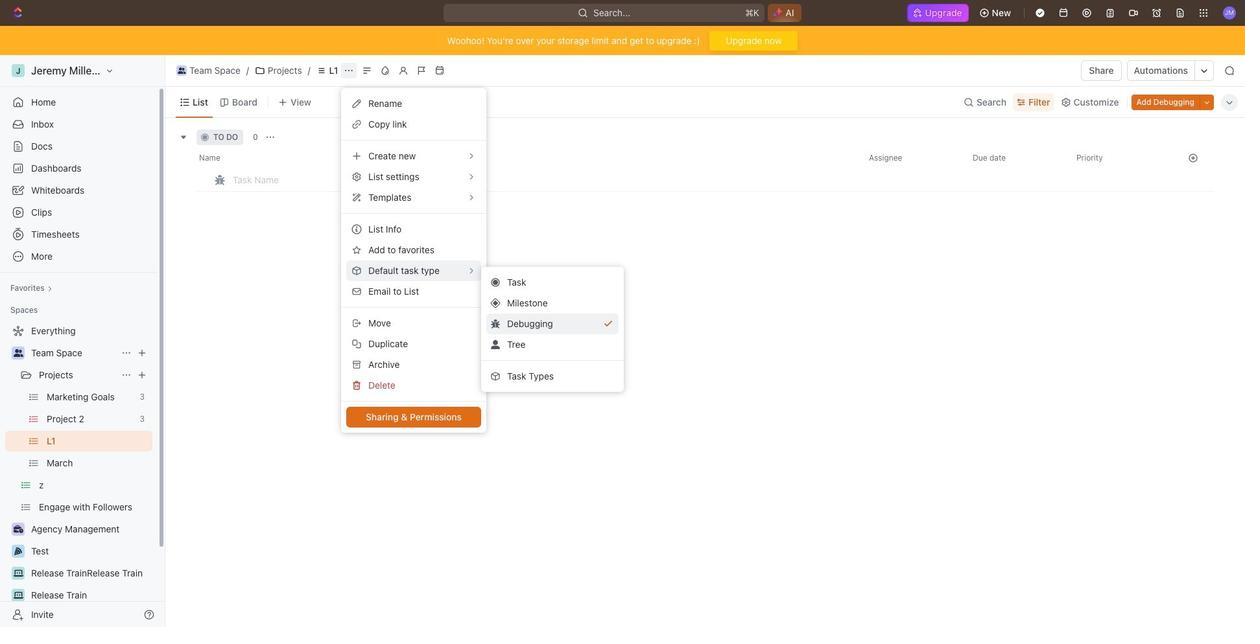 Task type: vqa. For each thing, say whether or not it's contained in the screenshot.
Upload to the bottom
no



Task type: locate. For each thing, give the bounding box(es) containing it.
tree inside sidebar navigation
[[5, 321, 152, 628]]

user large image
[[491, 340, 500, 350]]

sidebar navigation
[[0, 55, 165, 628]]

tree
[[5, 321, 152, 628]]

bug image
[[491, 320, 500, 329]]



Task type: describe. For each thing, give the bounding box(es) containing it.
Task Name text field
[[233, 169, 612, 190]]

user group image
[[178, 67, 186, 74]]

user group image
[[13, 350, 23, 357]]



